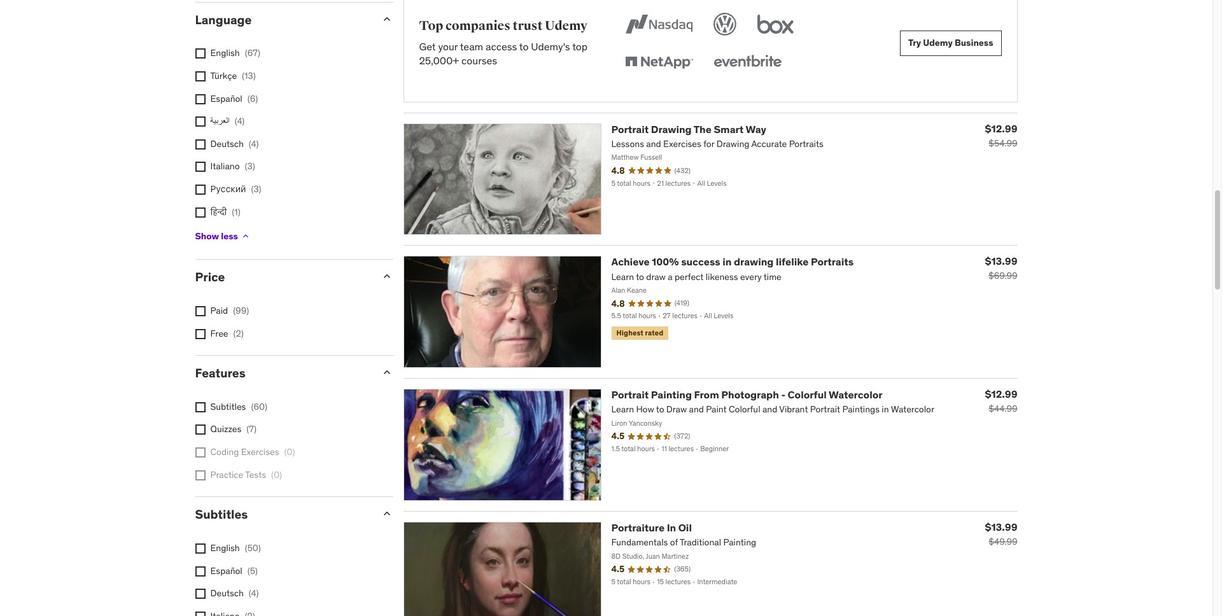 Task type: locate. For each thing, give the bounding box(es) containing it.
deutsch (4) up italiano (3)
[[210, 138, 259, 149]]

small image
[[380, 270, 393, 283], [380, 508, 393, 520]]

oil
[[679, 522, 692, 534]]

small image for price
[[380, 270, 393, 283]]

free (2)
[[210, 328, 244, 339]]

0 vertical spatial (3)
[[245, 161, 255, 172]]

(3) right italiano
[[245, 161, 255, 172]]

$69.99
[[989, 270, 1018, 282]]

portrait
[[612, 123, 649, 135], [612, 389, 649, 401]]

español
[[210, 93, 242, 104], [210, 565, 242, 577]]

english up türkçe
[[210, 47, 240, 59]]

(0) for practice tests (0)
[[271, 469, 282, 481]]

the
[[694, 123, 712, 135]]

subtitles
[[210, 401, 246, 413], [195, 507, 248, 522]]

0 vertical spatial $12.99
[[985, 122, 1018, 135]]

get
[[419, 40, 436, 53]]

1 deutsch from the top
[[210, 138, 244, 149]]

1 vertical spatial small image
[[380, 508, 393, 520]]

5 xsmall image from the top
[[195, 448, 205, 458]]

2 español from the top
[[210, 565, 242, 577]]

english (67)
[[210, 47, 260, 59]]

1 deutsch (4) from the top
[[210, 138, 259, 149]]

1 portrait from the top
[[612, 123, 649, 135]]

(4) down "(5)"
[[249, 588, 259, 599]]

2 deutsch (4) from the top
[[210, 588, 259, 599]]

xsmall image for русский (3)
[[195, 185, 205, 195]]

3 xsmall image from the top
[[195, 329, 205, 339]]

portrait for portrait drawing the smart way
[[612, 123, 649, 135]]

paid
[[210, 305, 228, 316]]

xsmall image for english (50)
[[195, 544, 205, 554]]

udemy
[[545, 18, 588, 34], [923, 37, 953, 49]]

$13.99 up $69.99 on the right top
[[985, 255, 1018, 268]]

1 $12.99 from the top
[[985, 122, 1018, 135]]

हिन्दी
[[210, 206, 227, 217]]

your
[[438, 40, 458, 53]]

small image for features
[[380, 366, 393, 379]]

portrait left drawing
[[612, 123, 649, 135]]

0 vertical spatial (4)
[[235, 115, 245, 127]]

to
[[519, 40, 529, 53]]

1 vertical spatial portrait
[[612, 389, 649, 401]]

0 vertical spatial subtitles
[[210, 401, 246, 413]]

(4)
[[235, 115, 245, 127], [249, 138, 259, 149], [249, 588, 259, 599]]

subtitles up quizzes
[[210, 401, 246, 413]]

2 small image from the top
[[380, 508, 393, 520]]

italiano (3)
[[210, 161, 255, 172]]

$13.99 $49.99
[[985, 521, 1018, 548]]

$12.99 $44.99
[[985, 388, 1018, 415]]

(4) up italiano (3)
[[249, 138, 259, 149]]

1 vertical spatial small image
[[380, 366, 393, 379]]

subtitles up english (50)
[[195, 507, 248, 522]]

$13.99
[[985, 255, 1018, 268], [985, 521, 1018, 534]]

way
[[746, 123, 767, 135]]

4 xsmall image from the top
[[195, 402, 205, 413]]

team
[[460, 40, 483, 53]]

1 horizontal spatial (0)
[[284, 446, 295, 458]]

english
[[210, 47, 240, 59], [210, 543, 240, 554]]

1 small image from the top
[[380, 12, 393, 25]]

english for english (50)
[[210, 543, 240, 554]]

0 vertical spatial english
[[210, 47, 240, 59]]

$12.99
[[985, 122, 1018, 135], [985, 388, 1018, 401]]

xsmall image for español (6)
[[195, 94, 205, 104]]

1 vertical spatial $13.99
[[985, 521, 1018, 534]]

quizzes (7)
[[210, 424, 257, 435]]

udemy right try at the right of page
[[923, 37, 953, 49]]

(50)
[[245, 543, 261, 554]]

7 xsmall image from the top
[[195, 544, 205, 554]]

xsmall image for coding exercises (0)
[[195, 448, 205, 458]]

6 xsmall image from the top
[[195, 470, 205, 481]]

0 vertical spatial $13.99
[[985, 255, 1018, 268]]

2 small image from the top
[[380, 366, 393, 379]]

(7)
[[247, 424, 257, 435]]

1 español from the top
[[210, 93, 242, 104]]

subtitles for subtitles
[[195, 507, 248, 522]]

top
[[573, 40, 588, 53]]

1 vertical spatial (4)
[[249, 138, 259, 149]]

(0) right exercises
[[284, 446, 295, 458]]

(13)
[[242, 70, 256, 81]]

$13.99 for achieve 100% success in drawing lifelike portraits
[[985, 255, 1018, 268]]

русский
[[210, 183, 246, 195]]

top
[[419, 18, 443, 34]]

0 vertical spatial udemy
[[545, 18, 588, 34]]

0 vertical spatial (0)
[[284, 446, 295, 458]]

xsmall image for italiano (3)
[[195, 162, 205, 172]]

photograph
[[722, 389, 779, 401]]

xsmall image for हिन्दी (1)
[[195, 207, 205, 217]]

español down english (50)
[[210, 565, 242, 577]]

1 $13.99 from the top
[[985, 255, 1018, 268]]

1 vertical spatial udemy
[[923, 37, 953, 49]]

tests
[[245, 469, 266, 481]]

xsmall image for practice tests (0)
[[195, 470, 205, 481]]

1 vertical spatial english
[[210, 543, 240, 554]]

deutsch down العربية (4) on the top of page
[[210, 138, 244, 149]]

portrait left painting
[[612, 389, 649, 401]]

1 small image from the top
[[380, 270, 393, 283]]

small image for subtitles
[[380, 508, 393, 520]]

xsmall image for quizzes (7)
[[195, 425, 205, 435]]

0 vertical spatial deutsch
[[210, 138, 244, 149]]

deutsch
[[210, 138, 244, 149], [210, 588, 244, 599]]

deutsch (4) for xsmall image related to deutsch (4)
[[210, 138, 259, 149]]

(4) right العربية
[[235, 115, 245, 127]]

box image
[[755, 10, 797, 38]]

xsmall image inside show less button
[[241, 231, 251, 241]]

2 english from the top
[[210, 543, 240, 554]]

colorful
[[788, 389, 827, 401]]

0 vertical spatial small image
[[380, 270, 393, 283]]

(6)
[[248, 93, 258, 104]]

subtitles for subtitles (60)
[[210, 401, 246, 413]]

0 vertical spatial español
[[210, 93, 242, 104]]

1 xsmall image from the top
[[195, 49, 205, 59]]

(0) for coding exercises (0)
[[284, 446, 295, 458]]

0 horizontal spatial (0)
[[271, 469, 282, 481]]

price button
[[195, 269, 370, 285]]

1 vertical spatial (0)
[[271, 469, 282, 481]]

xsmall image
[[195, 49, 205, 59], [195, 306, 205, 316], [195, 329, 205, 339], [195, 402, 205, 413], [195, 448, 205, 458], [195, 470, 205, 481], [195, 544, 205, 554], [195, 589, 205, 599], [195, 612, 205, 616]]

2 xsmall image from the top
[[195, 306, 205, 316]]

$12.99 up $54.99
[[985, 122, 1018, 135]]

show less
[[195, 230, 238, 242]]

1 horizontal spatial udemy
[[923, 37, 953, 49]]

2 $12.99 from the top
[[985, 388, 1018, 401]]

español up العربية (4) on the top of page
[[210, 93, 242, 104]]

deutsch (4) down español (5)
[[210, 588, 259, 599]]

small image
[[380, 12, 393, 25], [380, 366, 393, 379]]

0 vertical spatial portrait
[[612, 123, 649, 135]]

coding exercises (0)
[[210, 446, 295, 458]]

(3)
[[245, 161, 255, 172], [251, 183, 261, 195]]

1 vertical spatial español
[[210, 565, 242, 577]]

2 $13.99 from the top
[[985, 521, 1018, 534]]

deutsch down español (5)
[[210, 588, 244, 599]]

(0) right tests
[[271, 469, 282, 481]]

xsmall image for deutsch (4)
[[195, 589, 205, 599]]

2 portrait from the top
[[612, 389, 649, 401]]

1 vertical spatial deutsch
[[210, 588, 244, 599]]

subtitles (60)
[[210, 401, 267, 413]]

1 english from the top
[[210, 47, 240, 59]]

1 vertical spatial deutsch (4)
[[210, 588, 259, 599]]

success
[[681, 256, 721, 268]]

portraiture in oil
[[612, 522, 692, 534]]

0 horizontal spatial udemy
[[545, 18, 588, 34]]

0 vertical spatial deutsch (4)
[[210, 138, 259, 149]]

xsmall image
[[195, 71, 205, 81], [195, 94, 205, 104], [195, 117, 205, 127], [195, 139, 205, 149], [195, 162, 205, 172], [195, 185, 205, 195], [195, 207, 205, 217], [241, 231, 251, 241], [195, 425, 205, 435], [195, 566, 205, 577]]

$13.99 up $49.99
[[985, 521, 1018, 534]]

lifelike
[[776, 256, 809, 268]]

trust
[[513, 18, 543, 34]]

english up español (5)
[[210, 543, 240, 554]]

show
[[195, 230, 219, 242]]

drawing
[[734, 256, 774, 268]]

udemy up "top"
[[545, 18, 588, 34]]

español for español (6)
[[210, 93, 242, 104]]

1 vertical spatial subtitles
[[195, 507, 248, 522]]

deutsch (4) for xsmall icon for deutsch (4)
[[210, 588, 259, 599]]

25,000+
[[419, 54, 459, 67]]

achieve 100% success in drawing lifelike portraits
[[612, 256, 854, 268]]

2 vertical spatial (4)
[[249, 588, 259, 599]]

(3) right русский
[[251, 183, 261, 195]]

features
[[195, 366, 246, 381]]

8 xsmall image from the top
[[195, 589, 205, 599]]

türkçe
[[210, 70, 237, 81]]

$12.99 up $44.99
[[985, 388, 1018, 401]]

1 vertical spatial (3)
[[251, 183, 261, 195]]

1 vertical spatial $12.99
[[985, 388, 1018, 401]]

xsmall image for paid (99)
[[195, 306, 205, 316]]

0 vertical spatial small image
[[380, 12, 393, 25]]



Task type: vqa. For each thing, say whether or not it's contained in the screenshot.
small icon for Subtitles
yes



Task type: describe. For each thing, give the bounding box(es) containing it.
quizzes
[[210, 424, 242, 435]]

xsmall image for english (67)
[[195, 49, 205, 59]]

drawing
[[651, 123, 692, 135]]

painting
[[651, 389, 692, 401]]

practice tests (0)
[[210, 469, 282, 481]]

(2)
[[233, 328, 244, 339]]

español (5)
[[210, 565, 258, 577]]

eventbrite image
[[711, 48, 785, 76]]

nasdaq image
[[623, 10, 696, 38]]

portraiture
[[612, 522, 665, 534]]

$13.99 $69.99
[[985, 255, 1018, 282]]

(60)
[[251, 401, 267, 413]]

less
[[221, 230, 238, 242]]

top companies trust udemy get your team access to udemy's top 25,000+ courses
[[419, 18, 588, 67]]

$44.99
[[989, 403, 1018, 415]]

portrait for portrait painting from photograph - colorful watercolor
[[612, 389, 649, 401]]

$12.99 $54.99
[[985, 122, 1018, 149]]

xsmall image for español (5)
[[195, 566, 205, 577]]

हिन्दी (1)
[[210, 206, 241, 217]]

العربية (4)
[[210, 115, 245, 127]]

xsmall image for deutsch (4)
[[195, 139, 205, 149]]

show less button
[[195, 224, 251, 249]]

9 xsmall image from the top
[[195, 612, 205, 616]]

$49.99
[[989, 536, 1018, 548]]

portraits
[[811, 256, 854, 268]]

xsmall image for türkçe (13)
[[195, 71, 205, 81]]

(99)
[[233, 305, 249, 316]]

portrait drawing the smart way link
[[612, 123, 767, 135]]

2 deutsch from the top
[[210, 588, 244, 599]]

xsmall image for subtitles (60)
[[195, 402, 205, 413]]

companies
[[446, 18, 511, 34]]

(67)
[[245, 47, 260, 59]]

english for english (67)
[[210, 47, 240, 59]]

achieve 100% success in drawing lifelike portraits link
[[612, 256, 854, 268]]

(3) for русский (3)
[[251, 183, 261, 195]]

portraiture in oil link
[[612, 522, 692, 534]]

paid (99)
[[210, 305, 249, 316]]

netapp image
[[623, 48, 696, 76]]

access
[[486, 40, 517, 53]]

english (50)
[[210, 543, 261, 554]]

smart
[[714, 123, 744, 135]]

features button
[[195, 366, 370, 381]]

$13.99 for portraiture in oil
[[985, 521, 1018, 534]]

udemy inside top companies trust udemy get your team access to udemy's top 25,000+ courses
[[545, 18, 588, 34]]

$12.99 for portrait drawing the smart way
[[985, 122, 1018, 135]]

exercises
[[241, 446, 279, 458]]

try udemy business
[[909, 37, 994, 49]]

العربية
[[210, 115, 230, 127]]

business
[[955, 37, 994, 49]]

$54.99
[[989, 137, 1018, 149]]

$12.99 for portrait painting from photograph - colorful watercolor
[[985, 388, 1018, 401]]

small image for language
[[380, 12, 393, 25]]

türkçe (13)
[[210, 70, 256, 81]]

xsmall image for free (2)
[[195, 329, 205, 339]]

volkswagen image
[[711, 10, 739, 38]]

price
[[195, 269, 225, 285]]

try
[[909, 37, 921, 49]]

practice
[[210, 469, 243, 481]]

achieve
[[612, 256, 650, 268]]

in
[[723, 256, 732, 268]]

-
[[782, 389, 786, 401]]

español for español (5)
[[210, 565, 242, 577]]

udemy's
[[531, 40, 570, 53]]

from
[[694, 389, 719, 401]]

100%
[[652, 256, 679, 268]]

courses
[[462, 54, 497, 67]]

language
[[195, 12, 252, 27]]

watercolor
[[829, 389, 883, 401]]

coding
[[210, 446, 239, 458]]

try udemy business link
[[900, 30, 1002, 56]]

subtitles button
[[195, 507, 370, 522]]

language button
[[195, 12, 370, 27]]

русский (3)
[[210, 183, 261, 195]]

italiano
[[210, 161, 240, 172]]

(3) for italiano (3)
[[245, 161, 255, 172]]

free
[[210, 328, 228, 339]]

español (6)
[[210, 93, 258, 104]]

portrait painting from photograph - colorful watercolor
[[612, 389, 883, 401]]

in
[[667, 522, 676, 534]]

(5)
[[248, 565, 258, 577]]

(1)
[[232, 206, 241, 217]]

portrait painting from photograph - colorful watercolor link
[[612, 389, 883, 401]]

portrait drawing the smart way
[[612, 123, 767, 135]]

xsmall image for العربية (4)
[[195, 117, 205, 127]]



